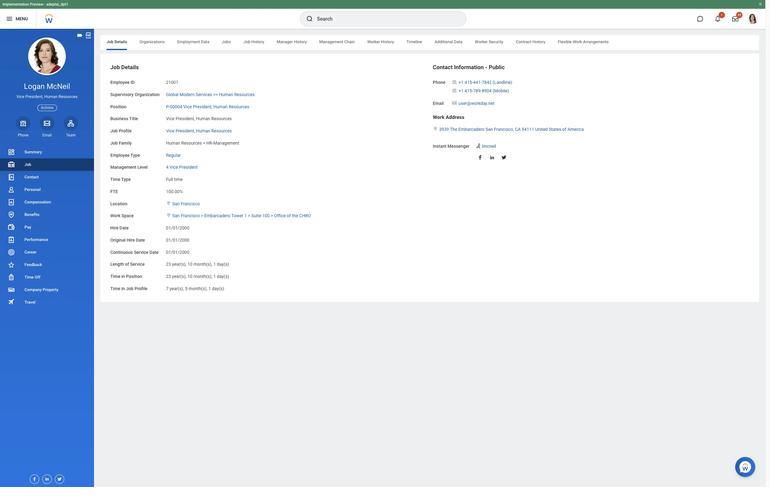Task type: vqa. For each thing, say whether or not it's contained in the screenshot.
"Required" inside the Awaiting Your Action LIST
no



Task type: describe. For each thing, give the bounding box(es) containing it.
vice president, human resources for business title element
[[166, 116, 232, 121]]

supervisory
[[110, 92, 134, 97]]

embarcadero inside contact information - public group
[[459, 127, 485, 132]]

view team image
[[67, 120, 75, 127]]

100
[[262, 214, 270, 219]]

time in position
[[110, 274, 142, 279]]

history for manager history
[[294, 40, 307, 44]]

resources up hr-
[[211, 129, 232, 134]]

career image
[[8, 249, 15, 256]]

time for time off
[[24, 275, 34, 280]]

company property
[[24, 288, 58, 293]]

human resources > hr-management
[[166, 141, 239, 146]]

job down time in position
[[126, 286, 133, 291]]

compensation image
[[8, 199, 15, 206]]

user@workday.net
[[459, 101, 495, 106]]

contact for contact information - public
[[433, 64, 453, 71]]

time off
[[24, 275, 40, 280]]

1 vertical spatial position
[[126, 274, 142, 279]]

7842
[[482, 80, 492, 85]]

tag image
[[76, 32, 83, 39]]

public
[[489, 64, 505, 71]]

summary link
[[0, 146, 94, 159]]

logan
[[24, 82, 45, 91]]

lmcneil
[[482, 144, 496, 149]]

personal image
[[8, 186, 15, 194]]

messenger
[[448, 144, 470, 149]]

francisco for san francisco > embarcadero tower 1 > suite 100 > office of the chro
[[181, 214, 200, 219]]

1 vertical spatial service
[[130, 262, 145, 267]]

benefits link
[[0, 209, 94, 221]]

1 inside button
[[721, 13, 723, 17]]

resources right '>>'
[[234, 92, 255, 97]]

search image
[[306, 15, 313, 23]]

in for job
[[121, 286, 125, 291]]

00004
[[170, 104, 182, 109]]

7 year(s), 5 month(s), 1 day(s)
[[166, 286, 224, 291]]

3939 the embarcadero san francisco, ca 94111 united states of america
[[439, 127, 584, 132]]

compensation link
[[0, 196, 94, 209]]

manager
[[277, 40, 293, 44]]

contact link
[[0, 171, 94, 184]]

management chain
[[319, 40, 355, 44]]

phone image
[[452, 88, 457, 93]]

performance link
[[0, 234, 94, 246]]

summary
[[24, 150, 42, 155]]

time in position element
[[166, 271, 229, 280]]

team link
[[64, 116, 78, 138]]

phone logan mcneil element
[[16, 133, 30, 138]]

team logan mcneil element
[[64, 133, 78, 138]]

fte element
[[166, 186, 183, 195]]

2 vertical spatial of
[[125, 262, 129, 267]]

company property link
[[0, 284, 94, 297]]

original
[[110, 238, 126, 243]]

441-
[[473, 80, 482, 85]]

justify image
[[6, 15, 13, 23]]

0 vertical spatial work
[[573, 40, 582, 44]]

5
[[185, 286, 188, 291]]

1 horizontal spatial profile
[[135, 286, 147, 291]]

instant messenger
[[433, 144, 470, 149]]

job inside 'job' link
[[24, 162, 31, 167]]

organization
[[135, 92, 160, 97]]

job family
[[110, 141, 132, 146]]

logan mcneil
[[24, 82, 70, 91]]

employee id
[[110, 80, 135, 85]]

inbox large image
[[732, 16, 739, 22]]

month(s), for length of service
[[194, 262, 212, 267]]

resources inside business title element
[[211, 116, 232, 121]]

chro
[[299, 214, 311, 219]]

pay link
[[0, 221, 94, 234]]

location image
[[433, 127, 438, 131]]

full time element
[[166, 176, 183, 182]]

full time
[[166, 177, 183, 182]]

regular link
[[166, 152, 181, 158]]

flexible
[[558, 40, 572, 44]]

linkedin image
[[43, 476, 50, 482]]

modern
[[180, 92, 195, 97]]

time for time type
[[110, 177, 120, 182]]

(mobile)
[[493, 88, 509, 93]]

resources down global modern services >> human resources
[[229, 104, 249, 109]]

san francisco > embarcadero tower 1 > suite 100 > office of the chro
[[172, 214, 311, 219]]

contact information - public button
[[433, 64, 505, 71]]

president, down business title element
[[176, 129, 195, 134]]

contact for contact
[[24, 175, 39, 180]]

global
[[166, 92, 179, 97]]

time for time in job profile
[[110, 286, 120, 291]]

aim image
[[475, 143, 482, 149]]

implementation preview -   adeptai_dpt1
[[3, 2, 68, 7]]

additional
[[435, 40, 453, 44]]

length of service
[[110, 262, 145, 267]]

id
[[131, 80, 135, 85]]

3939
[[439, 127, 449, 132]]

full
[[166, 177, 173, 182]]

+1 415-789-8904 (mobile) link
[[459, 87, 509, 93]]

work for work address
[[433, 115, 445, 120]]

menu
[[16, 16, 28, 21]]

worker history
[[367, 40, 394, 44]]

0 vertical spatial date
[[120, 226, 129, 231]]

0 vertical spatial position
[[110, 104, 127, 109]]

employee for employee type
[[110, 153, 130, 158]]

job family element
[[166, 137, 239, 146]]

data for employment data
[[201, 40, 209, 44]]

33
[[738, 13, 741, 17]]

benefits
[[24, 213, 39, 217]]

mail image inside "popup button"
[[43, 120, 51, 127]]

employment
[[177, 40, 200, 44]]

day(s) for time in position
[[217, 274, 229, 279]]

space
[[122, 214, 134, 219]]

management inside job family 'element'
[[213, 141, 239, 146]]

10 for length of service
[[188, 262, 192, 267]]

human down '>>'
[[213, 104, 228, 109]]

date for service
[[150, 250, 159, 255]]

time type
[[110, 177, 131, 182]]

actions button
[[37, 105, 57, 111]]

level
[[137, 165, 148, 170]]

0 vertical spatial mail image
[[452, 100, 457, 105]]

01/01/2000 for original hire date
[[166, 238, 189, 243]]

preview
[[30, 2, 43, 7]]

san for san francisco
[[172, 201, 180, 206]]

33 button
[[729, 12, 743, 26]]

title
[[129, 116, 138, 121]]

hr-
[[206, 141, 213, 146]]

office
[[274, 214, 286, 219]]

personal link
[[0, 184, 94, 196]]

vice inside the vice president, human resources link
[[166, 129, 175, 134]]

management for management level
[[110, 165, 136, 170]]

year(s), for length of service
[[172, 262, 186, 267]]

phone inside popup button
[[18, 133, 29, 138]]

vice inside navigation pane region
[[16, 94, 24, 99]]

items selected list
[[452, 79, 522, 95]]

8904
[[482, 88, 492, 93]]

email inside contact information - public group
[[433, 101, 444, 106]]

vice inside p-00004 vice president, human resources link
[[183, 104, 192, 109]]

states
[[549, 127, 561, 132]]

contact information - public group
[[433, 64, 749, 165]]

work address
[[433, 115, 465, 120]]

actions
[[41, 106, 54, 110]]

email inside email logan mcneil 'element'
[[42, 133, 52, 138]]

0 vertical spatial details
[[114, 40, 127, 44]]

month(s), for time in position
[[194, 274, 212, 279]]

hire date
[[110, 226, 129, 231]]

location image for san francisco > embarcadero tower 1 > suite 100 > office of the chro
[[166, 213, 171, 218]]

of inside contact information - public group
[[563, 127, 567, 132]]

+1 for +1 415-789-8904 (mobile)
[[459, 88, 464, 93]]

23 for length of service
[[166, 262, 171, 267]]

the
[[292, 214, 298, 219]]

twitter image
[[55, 476, 62, 482]]

vice president, human resources inside navigation pane region
[[16, 94, 78, 99]]

fte
[[110, 189, 118, 194]]

tab list containing job details
[[100, 35, 759, 50]]

notifications large image
[[715, 16, 721, 22]]

4
[[166, 165, 169, 170]]

embarcadero inside job details group
[[204, 214, 230, 219]]

human right '>>'
[[219, 92, 233, 97]]

career
[[24, 250, 37, 255]]

san francisco
[[172, 201, 200, 206]]

job left family
[[110, 141, 118, 146]]

continuous service date
[[110, 250, 159, 255]]

10 for time in position
[[188, 274, 192, 279]]

phone button
[[16, 116, 30, 138]]

23 for time in position
[[166, 274, 171, 279]]

original hire date
[[110, 238, 145, 243]]



Task type: locate. For each thing, give the bounding box(es) containing it.
0 vertical spatial 23 year(s), 10 month(s), 1 day(s)
[[166, 262, 229, 267]]

0 vertical spatial employee
[[110, 80, 130, 85]]

compensation
[[24, 200, 51, 205]]

date left continuous service date element
[[150, 250, 159, 255]]

human inside navigation pane region
[[44, 94, 58, 99]]

worker for worker history
[[367, 40, 380, 44]]

mail image down phone image
[[452, 100, 457, 105]]

month(s), inside the time in job profile element
[[189, 286, 207, 291]]

job up job details button
[[107, 40, 113, 44]]

resources down the vice president, human resources link
[[181, 141, 202, 146]]

employment data
[[177, 40, 209, 44]]

1 +1 from the top
[[459, 80, 464, 85]]

pay image
[[8, 224, 15, 231]]

month(s), inside length of service element
[[194, 262, 212, 267]]

01/01/2000 for continuous service date
[[166, 250, 189, 255]]

year(s), inside length of service element
[[172, 262, 186, 267]]

organizations
[[140, 40, 165, 44]]

work up location image
[[433, 115, 445, 120]]

president, inside business title element
[[176, 116, 195, 121]]

(landline)
[[493, 80, 512, 85]]

twitter image
[[501, 155, 507, 160]]

1 vertical spatial year(s),
[[172, 274, 186, 279]]

president, up business title element
[[193, 104, 212, 109]]

additional data
[[435, 40, 463, 44]]

time in job profile element
[[166, 283, 224, 292]]

worker left security
[[475, 40, 488, 44]]

2 vertical spatial 01/01/2000
[[166, 250, 189, 255]]

type for time type
[[121, 177, 131, 182]]

type up the management level
[[130, 153, 140, 158]]

1 vertical spatial 23
[[166, 274, 171, 279]]

job down "business"
[[110, 129, 118, 134]]

location image up hire date element
[[166, 213, 171, 218]]

management for management chain
[[319, 40, 343, 44]]

history right manager
[[294, 40, 307, 44]]

resources inside navigation pane region
[[59, 94, 78, 99]]

location
[[110, 201, 127, 206]]

0 vertical spatial location image
[[166, 201, 171, 206]]

0 vertical spatial facebook image
[[477, 155, 483, 160]]

2 horizontal spatial of
[[563, 127, 567, 132]]

history
[[251, 40, 264, 44], [294, 40, 307, 44], [381, 40, 394, 44], [533, 40, 546, 44]]

of right length
[[125, 262, 129, 267]]

0 vertical spatial job details
[[107, 40, 127, 44]]

1 vertical spatial mail image
[[43, 120, 51, 127]]

01/01/2000 down original hire date 'element'
[[166, 250, 189, 255]]

human
[[219, 92, 233, 97], [44, 94, 58, 99], [213, 104, 228, 109], [196, 116, 210, 121], [196, 129, 210, 134], [166, 141, 180, 146]]

23 year(s), 10 month(s), 1 day(s) up the time in job profile element
[[166, 274, 229, 279]]

- inside group
[[485, 64, 488, 71]]

details up id
[[121, 64, 139, 71]]

day(s) for length of service
[[217, 262, 229, 267]]

feedback
[[24, 263, 42, 267]]

personal
[[24, 187, 41, 192]]

1 worker from the left
[[367, 40, 380, 44]]

10 up the time in position element on the left bottom of the page
[[188, 262, 192, 267]]

embarcadero right "the"
[[459, 127, 485, 132]]

415-
[[465, 80, 473, 85], [465, 88, 473, 93]]

year(s), inside the time in position element
[[172, 274, 186, 279]]

flexible work arrangements
[[558, 40, 609, 44]]

3 01/01/2000 from the top
[[166, 250, 189, 255]]

0 horizontal spatial email
[[42, 133, 52, 138]]

1 10 from the top
[[188, 262, 192, 267]]

3 history from the left
[[381, 40, 394, 44]]

san left francisco,
[[486, 127, 493, 132]]

0 vertical spatial email
[[433, 101, 444, 106]]

1 button
[[711, 12, 725, 26]]

2 data from the left
[[454, 40, 463, 44]]

10 inside length of service element
[[188, 262, 192, 267]]

23 inside the time in position element
[[166, 274, 171, 279]]

1 for time in position
[[213, 274, 216, 279]]

summary image
[[8, 149, 15, 156]]

work left space
[[110, 214, 120, 219]]

1 horizontal spatial worker
[[475, 40, 488, 44]]

time
[[174, 177, 183, 182]]

1 vertical spatial email
[[42, 133, 52, 138]]

close environment banner image
[[759, 2, 762, 6]]

job link
[[0, 159, 94, 171]]

vice president, human resources up job family 'element'
[[166, 129, 232, 134]]

1 data from the left
[[201, 40, 209, 44]]

employee id element
[[166, 76, 178, 86]]

job details up job details button
[[107, 40, 127, 44]]

mail image up email logan mcneil 'element'
[[43, 120, 51, 127]]

0 vertical spatial contact
[[433, 64, 453, 71]]

2 vertical spatial year(s),
[[170, 286, 184, 291]]

history for worker history
[[381, 40, 394, 44]]

history right contract
[[533, 40, 546, 44]]

management left chain
[[319, 40, 343, 44]]

1 vertical spatial profile
[[135, 286, 147, 291]]

history for job history
[[251, 40, 264, 44]]

travel link
[[0, 297, 94, 309]]

vice president, human resources link
[[166, 127, 232, 134]]

year(s), for time in job profile
[[170, 286, 184, 291]]

1 horizontal spatial hire
[[127, 238, 135, 243]]

supervisory organization
[[110, 92, 160, 97]]

san inside san francisco > embarcadero tower 1 > suite 100 > office of the chro link
[[172, 214, 180, 219]]

work inside job details group
[[110, 214, 120, 219]]

embarcadero left tower
[[204, 214, 230, 219]]

in down time in position
[[121, 286, 125, 291]]

travel image
[[8, 299, 15, 306]]

1 vertical spatial embarcadero
[[204, 214, 230, 219]]

94111
[[522, 127, 534, 132]]

1 in from the top
[[121, 274, 125, 279]]

1 vertical spatial phone
[[18, 133, 29, 138]]

year(s),
[[172, 262, 186, 267], [172, 274, 186, 279], [170, 286, 184, 291]]

tower
[[231, 214, 243, 219]]

san
[[486, 127, 493, 132], [172, 201, 180, 206], [172, 214, 180, 219]]

7
[[166, 286, 169, 291]]

service down continuous service date on the bottom
[[130, 262, 145, 267]]

instant
[[433, 144, 447, 149]]

ca
[[515, 127, 521, 132]]

day(s) down the time in position element on the left bottom of the page
[[212, 286, 224, 291]]

facebook image down aim icon
[[477, 155, 483, 160]]

vice president, human resources down logan mcneil
[[16, 94, 78, 99]]

1 vertical spatial 10
[[188, 274, 192, 279]]

arrangements
[[583, 40, 609, 44]]

original hire date element
[[166, 234, 189, 243]]

job history
[[243, 40, 264, 44]]

work inside contact information - public group
[[433, 115, 445, 120]]

position up "time in job profile"
[[126, 274, 142, 279]]

of right "states"
[[563, 127, 567, 132]]

1 vertical spatial date
[[136, 238, 145, 243]]

job up the employee id
[[110, 64, 120, 71]]

history left manager
[[251, 40, 264, 44]]

23
[[166, 262, 171, 267], [166, 274, 171, 279]]

career link
[[0, 246, 94, 259]]

phone image up phone image
[[452, 80, 457, 85]]

1 vertical spatial contact
[[24, 175, 39, 180]]

embarcadero
[[459, 127, 485, 132], [204, 214, 230, 219]]

employee down "job family"
[[110, 153, 130, 158]]

benefits image
[[8, 211, 15, 219]]

human down logan mcneil
[[44, 94, 58, 99]]

worker
[[367, 40, 380, 44], [475, 40, 488, 44]]

month(s), for time in job profile
[[189, 286, 207, 291]]

job details inside job details group
[[110, 64, 139, 71]]

- for adeptai_dpt1
[[44, 2, 45, 7]]

0 vertical spatial vice president, human resources
[[16, 94, 78, 99]]

1 horizontal spatial work
[[433, 115, 445, 120]]

1 horizontal spatial data
[[454, 40, 463, 44]]

feedback link
[[0, 259, 94, 271]]

1 history from the left
[[251, 40, 264, 44]]

2 worker from the left
[[475, 40, 488, 44]]

business
[[110, 116, 128, 121]]

> inside job family 'element'
[[203, 141, 205, 146]]

job details group
[[110, 64, 427, 292]]

0 vertical spatial +1
[[459, 80, 464, 85]]

job right jobs
[[243, 40, 250, 44]]

1 vertical spatial location image
[[166, 213, 171, 218]]

human inside business title element
[[196, 116, 210, 121]]

23 inside length of service element
[[166, 262, 171, 267]]

0 vertical spatial embarcadero
[[459, 127, 485, 132]]

3939 the embarcadero san francisco, ca 94111 united states of america link
[[439, 126, 584, 132]]

san for san francisco > embarcadero tower 1 > suite 100 > office of the chro
[[172, 214, 180, 219]]

0 vertical spatial in
[[121, 274, 125, 279]]

profile up family
[[119, 129, 132, 134]]

2 +1 from the top
[[459, 88, 464, 93]]

Search Workday  search field
[[317, 12, 453, 26]]

contact up personal
[[24, 175, 39, 180]]

year(s), up 5
[[172, 274, 186, 279]]

vice down logan
[[16, 94, 24, 99]]

contact information - public
[[433, 64, 505, 71]]

profile down time in position
[[135, 286, 147, 291]]

0 vertical spatial management
[[319, 40, 343, 44]]

-
[[44, 2, 45, 7], [485, 64, 488, 71]]

23 up 7
[[166, 274, 171, 279]]

0 horizontal spatial work
[[110, 214, 120, 219]]

length of service element
[[166, 258, 229, 268]]

job details up the employee id
[[110, 64, 139, 71]]

0 vertical spatial san
[[486, 127, 493, 132]]

0 vertical spatial phone image
[[452, 80, 457, 85]]

1 vertical spatial hire
[[127, 238, 135, 243]]

day(s) inside the time in job profile element
[[212, 286, 224, 291]]

2 vertical spatial month(s),
[[189, 286, 207, 291]]

0 horizontal spatial profile
[[119, 129, 132, 134]]

resources
[[234, 92, 255, 97], [59, 94, 78, 99], [229, 104, 249, 109], [211, 116, 232, 121], [211, 129, 232, 134], [181, 141, 202, 146]]

resources inside job family 'element'
[[181, 141, 202, 146]]

worker for worker security
[[475, 40, 488, 44]]

contact inside "link"
[[24, 175, 39, 180]]

10 up the time in job profile element
[[188, 274, 192, 279]]

adeptai_dpt1
[[46, 2, 68, 7]]

1 inside the time in position element
[[213, 274, 216, 279]]

1 vertical spatial employee
[[110, 153, 130, 158]]

1 up the time in position element on the left bottom of the page
[[213, 262, 216, 267]]

length
[[110, 262, 124, 267]]

1 horizontal spatial email
[[433, 101, 444, 106]]

contact image
[[8, 174, 15, 181]]

1 vertical spatial details
[[121, 64, 139, 71]]

contract history
[[516, 40, 546, 44]]

location image for san francisco
[[166, 201, 171, 206]]

1 right notifications large image
[[721, 13, 723, 17]]

+1
[[459, 80, 464, 85], [459, 88, 464, 93]]

415- up 789-
[[465, 80, 473, 85]]

23 year(s), 10 month(s), 1 day(s)
[[166, 262, 229, 267], [166, 274, 229, 279]]

san inside "3939 the embarcadero san francisco, ca 94111 united states of america" link
[[486, 127, 493, 132]]

+1 for +1 415-441-7842 (landline)
[[459, 80, 464, 85]]

0 vertical spatial year(s),
[[172, 262, 186, 267]]

1 for length of service
[[213, 262, 216, 267]]

company property image
[[8, 287, 15, 294]]

type down the management level
[[121, 177, 131, 182]]

vice president, human resources for the vice president, human resources link
[[166, 129, 232, 134]]

0 vertical spatial 415-
[[465, 80, 473, 85]]

0 vertical spatial of
[[563, 127, 567, 132]]

implementation
[[3, 2, 29, 7]]

0 vertical spatial day(s)
[[217, 262, 229, 267]]

2 history from the left
[[294, 40, 307, 44]]

0 horizontal spatial hire
[[110, 226, 118, 231]]

francisco inside san francisco link
[[181, 201, 200, 206]]

list
[[0, 146, 94, 309]]

time down time in position
[[110, 286, 120, 291]]

history down search workday search field
[[381, 40, 394, 44]]

phone image inside items selected list
[[452, 80, 457, 85]]

america
[[568, 127, 584, 132]]

1 vertical spatial facebook image
[[30, 476, 37, 482]]

0 vertical spatial type
[[130, 153, 140, 158]]

1 inside the time in job profile element
[[209, 286, 211, 291]]

1 vertical spatial +1
[[459, 88, 464, 93]]

team
[[66, 133, 76, 138]]

0 vertical spatial 01/01/2000
[[166, 226, 189, 231]]

united
[[535, 127, 548, 132]]

time down length
[[110, 274, 120, 279]]

work for work space
[[110, 214, 120, 219]]

4 history from the left
[[533, 40, 546, 44]]

1 vertical spatial day(s)
[[217, 274, 229, 279]]

+1 left 441-
[[459, 80, 464, 85]]

2 horizontal spatial management
[[319, 40, 343, 44]]

facebook image left linkedin image
[[30, 476, 37, 482]]

navigation pane region
[[0, 29, 94, 488]]

day(s) inside the time in position element
[[217, 274, 229, 279]]

0 vertical spatial service
[[134, 250, 148, 255]]

feedback image
[[8, 261, 15, 269]]

month(s), inside the time in position element
[[194, 274, 212, 279]]

business title element
[[166, 113, 232, 122]]

human inside job family 'element'
[[166, 141, 180, 146]]

0 horizontal spatial contact
[[24, 175, 39, 180]]

2 vertical spatial day(s)
[[212, 286, 224, 291]]

francisco inside san francisco > embarcadero tower 1 > suite 100 > office of the chro link
[[181, 214, 200, 219]]

vice inside business title element
[[166, 116, 175, 121]]

2 vertical spatial vice president, human resources
[[166, 129, 232, 134]]

employee up supervisory
[[110, 80, 130, 85]]

work right flexible
[[573, 40, 582, 44]]

0 horizontal spatial facebook image
[[30, 476, 37, 482]]

1 vertical spatial 01/01/2000
[[166, 238, 189, 243]]

vice up regular link
[[166, 129, 175, 134]]

1 inside length of service element
[[213, 262, 216, 267]]

time inside navigation pane region
[[24, 275, 34, 280]]

phone image up phone logan mcneil element
[[19, 120, 28, 127]]

president, inside navigation pane region
[[25, 94, 43, 99]]

continuous
[[110, 250, 133, 255]]

1
[[721, 13, 723, 17], [244, 214, 247, 219], [213, 262, 216, 267], [213, 274, 216, 279], [209, 286, 211, 291]]

415- for 789-
[[465, 88, 473, 93]]

2 horizontal spatial date
[[150, 250, 159, 255]]

data right employment
[[201, 40, 209, 44]]

in for position
[[121, 274, 125, 279]]

1 horizontal spatial -
[[485, 64, 488, 71]]

month(s), up the time in position element on the left bottom of the page
[[194, 262, 212, 267]]

menu banner
[[0, 0, 766, 29]]

the
[[450, 127, 457, 132]]

global modern services >> human resources link
[[166, 91, 255, 97]]

0 horizontal spatial embarcadero
[[204, 214, 230, 219]]

day(s) inside length of service element
[[217, 262, 229, 267]]

worker right chain
[[367, 40, 380, 44]]

contact
[[433, 64, 453, 71], [24, 175, 39, 180]]

performance
[[24, 238, 48, 242]]

phone inside contact information - public group
[[433, 80, 446, 85]]

menu button
[[0, 9, 36, 29]]

human up job family 'element'
[[196, 129, 210, 134]]

view printable version (pdf) image
[[85, 32, 92, 39]]

job
[[107, 40, 113, 44], [243, 40, 250, 44], [110, 64, 120, 71], [110, 129, 118, 134], [110, 141, 118, 146], [24, 162, 31, 167], [126, 286, 133, 291]]

1 vertical spatial of
[[287, 214, 291, 219]]

email up summary link
[[42, 133, 52, 138]]

francisco down 100.00%
[[181, 201, 200, 206]]

23 year(s), 10 month(s), 1 day(s) for service
[[166, 262, 229, 267]]

resources down mcneil
[[59, 94, 78, 99]]

0 horizontal spatial phone
[[18, 133, 29, 138]]

789-
[[473, 88, 482, 93]]

- inside menu banner
[[44, 2, 45, 7]]

year(s), for time in position
[[172, 274, 186, 279]]

2 employee from the top
[[110, 153, 130, 158]]

10 inside the time in position element
[[188, 274, 192, 279]]

san inside san francisco link
[[172, 201, 180, 206]]

0 horizontal spatial phone image
[[19, 120, 28, 127]]

email button
[[40, 116, 54, 138]]

01/01/2000 for hire date
[[166, 226, 189, 231]]

type for employee type
[[130, 153, 140, 158]]

1 horizontal spatial contact
[[433, 64, 453, 71]]

vice right 4
[[170, 165, 178, 170]]

month(s), right 5
[[189, 286, 207, 291]]

vice inside 4 vice president link
[[170, 165, 178, 170]]

job details inside tab list
[[107, 40, 127, 44]]

2 23 from the top
[[166, 274, 171, 279]]

security
[[489, 40, 503, 44]]

1 down the time in position element on the left bottom of the page
[[209, 286, 211, 291]]

year(s), down continuous service date element
[[172, 262, 186, 267]]

president, down 00004
[[176, 116, 195, 121]]

1 horizontal spatial facebook image
[[477, 155, 483, 160]]

date for hire
[[136, 238, 145, 243]]

management level
[[110, 165, 148, 170]]

resources down the "p-00004 vice president, human resources"
[[211, 116, 232, 121]]

vice right 00004
[[183, 104, 192, 109]]

user@workday.net link
[[459, 100, 495, 106]]

0 horizontal spatial -
[[44, 2, 45, 7]]

hire up continuous service date on the bottom
[[127, 238, 135, 243]]

0 horizontal spatial management
[[110, 165, 136, 170]]

p-
[[166, 104, 170, 109]]

1 vertical spatial type
[[121, 177, 131, 182]]

day(s) for time in job profile
[[212, 286, 224, 291]]

phone image inside popup button
[[19, 120, 28, 127]]

position up "business"
[[110, 104, 127, 109]]

work space
[[110, 214, 134, 219]]

1 vertical spatial san
[[172, 201, 180, 206]]

email
[[433, 101, 444, 106], [42, 133, 52, 138]]

linkedin image
[[489, 155, 495, 160]]

1 vertical spatial in
[[121, 286, 125, 291]]

phone image
[[452, 80, 457, 85], [19, 120, 28, 127]]

1 23 from the top
[[166, 262, 171, 267]]

23 year(s), 10 month(s), 1 day(s) for position
[[166, 274, 229, 279]]

tab list
[[100, 35, 759, 50]]

+1 right phone image
[[459, 88, 464, 93]]

415- for 441-
[[465, 80, 473, 85]]

1 23 year(s), 10 month(s), 1 day(s) from the top
[[166, 262, 229, 267]]

>>
[[213, 92, 218, 97]]

job image
[[8, 161, 15, 169]]

0 horizontal spatial of
[[125, 262, 129, 267]]

- right preview
[[44, 2, 45, 7]]

0 vertical spatial phone
[[433, 80, 446, 85]]

1 vertical spatial work
[[433, 115, 445, 120]]

10
[[188, 262, 192, 267], [188, 274, 192, 279]]

0 horizontal spatial mail image
[[43, 120, 51, 127]]

year(s), inside the time in job profile element
[[170, 286, 184, 291]]

1 for time in job profile
[[209, 286, 211, 291]]

manager history
[[277, 40, 307, 44]]

1 location image from the top
[[166, 201, 171, 206]]

1 vertical spatial 415-
[[465, 88, 473, 93]]

continuous service date element
[[166, 246, 189, 256]]

location image down 100.00%
[[166, 201, 171, 206]]

0 vertical spatial francisco
[[181, 201, 200, 206]]

hire up original
[[110, 226, 118, 231]]

time for time in position
[[110, 274, 120, 279]]

2 horizontal spatial work
[[573, 40, 582, 44]]

month(s), up the time in job profile element
[[194, 274, 212, 279]]

human up regular link
[[166, 141, 180, 146]]

human up the vice president, human resources link
[[196, 116, 210, 121]]

francisco,
[[494, 127, 514, 132]]

day(s) up the time in position element on the left bottom of the page
[[217, 262, 229, 267]]

1 vertical spatial job details
[[110, 64, 139, 71]]

1 employee from the top
[[110, 80, 130, 85]]

profile logan mcneil image
[[748, 14, 758, 25]]

1 01/01/2000 from the top
[[166, 226, 189, 231]]

0 vertical spatial hire
[[110, 226, 118, 231]]

history for contract history
[[533, 40, 546, 44]]

2 23 year(s), 10 month(s), 1 day(s) from the top
[[166, 274, 229, 279]]

>
[[203, 141, 205, 146], [201, 214, 203, 219], [248, 214, 250, 219], [271, 214, 273, 219]]

performance image
[[8, 236, 15, 244]]

date up continuous service date on the bottom
[[136, 238, 145, 243]]

facebook image
[[477, 155, 483, 160], [30, 476, 37, 482]]

date
[[120, 226, 129, 231], [136, 238, 145, 243], [150, 250, 159, 255]]

1 vertical spatial -
[[485, 64, 488, 71]]

1 horizontal spatial of
[[287, 214, 291, 219]]

0 vertical spatial profile
[[119, 129, 132, 134]]

1 415- from the top
[[465, 80, 473, 85]]

2 in from the top
[[121, 286, 125, 291]]

1 francisco from the top
[[181, 201, 200, 206]]

2 vertical spatial management
[[110, 165, 136, 170]]

location image
[[166, 201, 171, 206], [166, 213, 171, 218]]

1 horizontal spatial phone
[[433, 80, 446, 85]]

management down employee type at the left
[[110, 165, 136, 170]]

2 10 from the top
[[188, 274, 192, 279]]

2 francisco from the top
[[181, 214, 200, 219]]

list containing summary
[[0, 146, 94, 309]]

san up hire date element
[[172, 214, 180, 219]]

0 horizontal spatial date
[[120, 226, 129, 231]]

- for public
[[485, 64, 488, 71]]

1 vertical spatial 23 year(s), 10 month(s), 1 day(s)
[[166, 274, 229, 279]]

100.00%
[[166, 189, 183, 194]]

23 year(s), 10 month(s), 1 day(s) up the time in position element on the left bottom of the page
[[166, 262, 229, 267]]

2 01/01/2000 from the top
[[166, 238, 189, 243]]

details inside group
[[121, 64, 139, 71]]

vice president, human resources
[[16, 94, 78, 99], [166, 116, 232, 121], [166, 129, 232, 134]]

president, down logan
[[25, 94, 43, 99]]

2 vertical spatial date
[[150, 250, 159, 255]]

0 vertical spatial month(s),
[[194, 262, 212, 267]]

data for additional data
[[454, 40, 463, 44]]

mail image
[[452, 100, 457, 105], [43, 120, 51, 127]]

day(s) down length of service element
[[217, 274, 229, 279]]

hire date element
[[166, 222, 189, 231]]

- left public
[[485, 64, 488, 71]]

2 vertical spatial work
[[110, 214, 120, 219]]

job details
[[107, 40, 127, 44], [110, 64, 139, 71]]

0 vertical spatial 10
[[188, 262, 192, 267]]

2 location image from the top
[[166, 213, 171, 218]]

date down work space on the top left of page
[[120, 226, 129, 231]]

0 vertical spatial -
[[44, 2, 45, 7]]

1 horizontal spatial management
[[213, 141, 239, 146]]

contact inside group
[[433, 64, 453, 71]]

23 down continuous service date element
[[166, 262, 171, 267]]

year(s), right 7
[[170, 286, 184, 291]]

francisco down san francisco
[[181, 214, 200, 219]]

1 right tower
[[244, 214, 247, 219]]

0 horizontal spatial data
[[201, 40, 209, 44]]

employee for employee id
[[110, 80, 130, 85]]

francisco for san francisco
[[181, 201, 200, 206]]

month(s),
[[194, 262, 212, 267], [194, 274, 212, 279], [189, 286, 207, 291]]

email logan mcneil element
[[40, 133, 54, 138]]

2 415- from the top
[[465, 88, 473, 93]]

business title
[[110, 116, 138, 121]]

time off image
[[8, 274, 15, 282]]



